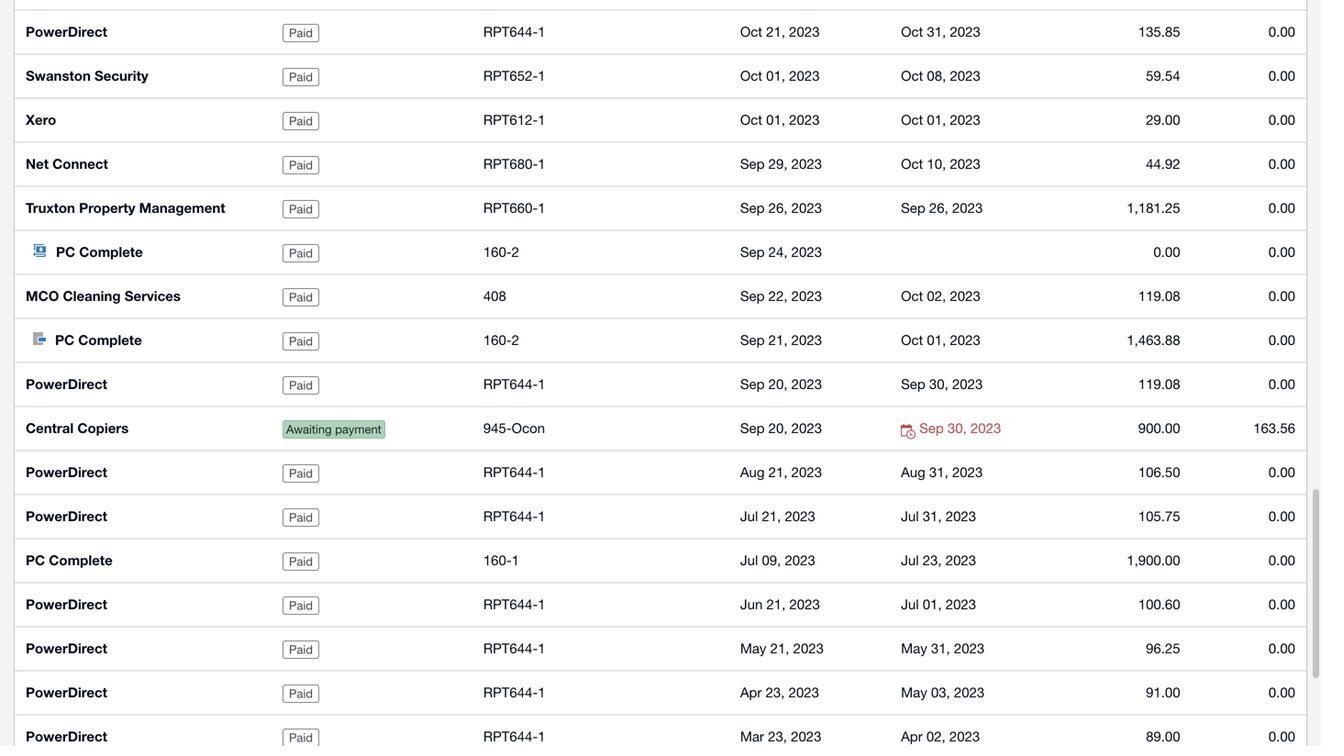 Task type: vqa. For each thing, say whether or not it's contained in the screenshot.
RPT644-1 link corresponding to May 21, 2023
yes



Task type: describe. For each thing, give the bounding box(es) containing it.
rpt652-
[[484, 67, 538, 84]]

mco cleaning services
[[26, 288, 181, 304]]

1 for oct 08, 2023
[[538, 67, 546, 84]]

overdue icon image
[[901, 425, 920, 439]]

may for may 03, 2023
[[901, 684, 928, 700]]

160-1 link
[[484, 549, 719, 571]]

xero link
[[15, 98, 272, 142]]

408 link
[[484, 285, 719, 307]]

truxton property management
[[26, 200, 225, 216]]

mco cleaning services link
[[15, 274, 272, 318]]

21, for jul
[[762, 508, 781, 524]]

oct 01, 2023 up sep 29, 2023
[[741, 112, 820, 128]]

awaiting payment
[[286, 422, 382, 437]]

119.08 for powerdirect
[[1139, 376, 1181, 392]]

2 vertical spatial complete
[[49, 552, 113, 569]]

rpt644-1 link for apr 23, 2023
[[484, 682, 719, 704]]

may 31, 2023
[[901, 640, 985, 656]]

24,
[[769, 244, 788, 260]]

powerdirect link for jun 21, 2023
[[15, 582, 272, 626]]

paid for mco cleaning services link
[[289, 290, 313, 304]]

rpt644- for oct
[[484, 23, 538, 39]]

09,
[[762, 552, 781, 568]]

1,181.25
[[1127, 200, 1181, 216]]

central copiers link
[[15, 406, 272, 450]]

powerdirect for apr 23, 2023
[[26, 684, 107, 701]]

rpt644- for jul
[[484, 508, 538, 524]]

rpt612-
[[484, 112, 538, 128]]

91.00
[[1146, 684, 1181, 700]]

pc for sep 24, 2023
[[56, 244, 75, 260]]

oct 10, 2023
[[901, 156, 981, 172]]

rpt652-1 link
[[484, 65, 719, 87]]

44.92
[[1146, 156, 1181, 172]]

rpt652-1
[[484, 67, 546, 84]]

paid for xero link
[[289, 114, 313, 128]]

powerdirect link for oct 21, 2023
[[15, 10, 272, 54]]

services
[[125, 288, 181, 304]]

rpt660-1 link
[[484, 197, 719, 219]]

1 sep 26, 2023 from the left
[[741, 200, 822, 216]]

rpt644- for sep
[[484, 376, 538, 392]]

sep for rpt644-1 link associated with sep 20, 2023
[[741, 376, 765, 392]]

1 for apr 02, 2023
[[538, 728, 546, 744]]

sep for rpt680-1 link
[[741, 156, 765, 172]]

rpt644-1 link for jul 21, 2023
[[484, 505, 719, 527]]

powerdirect for may 21, 2023
[[26, 640, 107, 657]]

945-
[[484, 420, 512, 436]]

rpt660-
[[484, 200, 538, 216]]

complete for sep 21, 2023
[[78, 332, 142, 348]]

0.00 for may 21, 2023's rpt644-1 link
[[1269, 640, 1296, 656]]

89.00
[[1146, 728, 1181, 744]]

jul for jul 31, 2023
[[901, 508, 919, 524]]

900.00
[[1139, 420, 1181, 436]]

rpt644-1 for apr 23, 2023
[[484, 684, 546, 700]]

ocon
[[512, 420, 545, 436]]

payment
[[335, 422, 382, 437]]

2 vertical spatial pc complete
[[26, 552, 113, 569]]

135.85
[[1139, 23, 1181, 39]]

1 for oct 01, 2023
[[538, 112, 546, 128]]

rpt644-1 link for may 21, 2023
[[484, 637, 719, 659]]

1 for oct 10, 2023
[[538, 156, 546, 172]]

1 for aug 31, 2023
[[538, 464, 546, 480]]

rpt680-
[[484, 156, 538, 172]]

23, for apr
[[766, 684, 785, 700]]

160-1
[[484, 552, 520, 568]]

may for may 21, 2023
[[741, 640, 767, 656]]

oct for rpt680-1
[[901, 156, 924, 172]]

29,
[[769, 156, 788, 172]]

apr for apr 23, 2023
[[741, 684, 762, 700]]

21, for jun
[[767, 596, 786, 612]]

rpt680-1 link
[[484, 153, 719, 175]]

powerdirect link for sep 20, 2023
[[15, 362, 272, 406]]

rpt680-1
[[484, 156, 546, 172]]

sep up the aug 31, 2023
[[920, 420, 944, 436]]

sep 21, 2023
[[741, 332, 822, 348]]

1 for jul 01, 2023
[[538, 596, 546, 612]]

59.54
[[1146, 67, 1181, 84]]

rpt644-1 link for oct 21, 2023
[[484, 21, 719, 43]]

0 vertical spatial 30,
[[930, 376, 949, 392]]

31, for aug
[[930, 464, 949, 480]]

945-ocon
[[484, 420, 545, 436]]

jul for jul 21, 2023
[[741, 508, 758, 524]]

1 vertical spatial sep 30, 2023
[[920, 420, 1002, 436]]

29.00
[[1146, 112, 1181, 128]]

0.00 for rpt644-1 link associated with oct 21, 2023
[[1269, 23, 1296, 39]]

jul 09, 2023
[[741, 552, 816, 568]]

2 for sep 21, 2023
[[512, 332, 520, 348]]

property
[[79, 200, 135, 216]]

powerdirect for oct 21, 2023
[[26, 23, 107, 40]]

net
[[26, 156, 49, 172]]

apr 23, 2023
[[741, 684, 820, 700]]

truxton property management link
[[15, 186, 272, 230]]

0.00 for rpt644-1 link associated with mar 23, 2023
[[1269, 728, 1296, 744]]

jul 23, 2023
[[901, 552, 977, 568]]

945-ocon link
[[484, 417, 719, 439]]

08,
[[927, 67, 947, 84]]

0.00 for rpt644-1 link related to apr 23, 2023
[[1269, 684, 1296, 700]]

rpt644-1 for mar 23, 2023
[[484, 728, 546, 744]]

sep 22, 2023
[[741, 288, 822, 304]]

0.00 for rpt660-1 link
[[1269, 200, 1296, 216]]

sep 20, 2023 for central copiers
[[741, 420, 822, 436]]

oct 21, 2023
[[741, 23, 820, 39]]

408
[[484, 288, 507, 304]]

oct 01, 2023 down 'oct 02, 2023'
[[901, 332, 981, 348]]

powerdirect for mar 23, 2023
[[26, 728, 107, 745]]

may 03, 2023
[[901, 684, 985, 700]]

apr for apr 02, 2023
[[901, 728, 923, 744]]

paid for powerdirect link related to apr 23, 2023
[[289, 687, 313, 701]]

01, up '29,' on the right
[[767, 112, 786, 128]]

powerdirect link for mar 23, 2023
[[15, 715, 272, 746]]

0.00 for rpt680-1 link
[[1269, 156, 1296, 172]]

paid for powerdirect link for may 21, 2023
[[289, 643, 313, 657]]

2 sep 26, 2023 from the left
[[901, 200, 983, 216]]

apr 02, 2023
[[901, 728, 980, 744]]

mar 23, 2023
[[741, 728, 822, 744]]

21, for oct
[[767, 23, 786, 39]]

01, down oct 21, 2023
[[767, 67, 786, 84]]

jul 01, 2023
[[901, 596, 977, 612]]

10,
[[927, 156, 947, 172]]

22,
[[769, 288, 788, 304]]

21, for may
[[771, 640, 790, 656]]

03,
[[931, 684, 951, 700]]

oct 08, 2023
[[901, 67, 981, 84]]

0.00 for aug 21, 2023's rpt644-1 link
[[1269, 464, 1296, 480]]

105.75
[[1139, 508, 1181, 524]]

powerdirect link for may 21, 2023
[[15, 626, 272, 670]]

powerdirect for jun 21, 2023
[[26, 596, 107, 613]]

swanston security link
[[15, 54, 272, 98]]

sep for 160-2 link corresponding to sep 24, 2023
[[741, 244, 765, 260]]

1 for jul 23, 2023
[[512, 552, 520, 568]]

jul 21, 2023
[[741, 508, 816, 524]]

central copiers
[[26, 420, 129, 436]]

mco
[[26, 288, 59, 304]]

oct for rpt612-1
[[901, 112, 924, 128]]

163.56
[[1254, 420, 1296, 436]]

0 vertical spatial sep 30, 2023
[[901, 376, 983, 392]]

1,900.00
[[1127, 552, 1181, 568]]

cleaning
[[63, 288, 121, 304]]

0.00 for 160-1 link
[[1269, 552, 1296, 568]]

complete for sep 24, 2023
[[79, 244, 143, 260]]

rpt612-1 link
[[484, 109, 719, 131]]

jul for jul 09, 2023
[[741, 552, 758, 568]]

oct for rpt644-1
[[901, 23, 924, 39]]



Task type: locate. For each thing, give the bounding box(es) containing it.
7 paid from the top
[[289, 290, 313, 304]]

1 vertical spatial 23,
[[766, 684, 785, 700]]

may for may 31, 2023
[[901, 640, 928, 656]]

23, right mar
[[768, 728, 787, 744]]

oct 01, 2023 down oct 21, 2023
[[741, 67, 820, 84]]

1 vertical spatial pc
[[55, 332, 74, 348]]

sep for 945-ocon link on the bottom
[[741, 420, 765, 436]]

2 160-2 link from the top
[[484, 329, 719, 351]]

1 horizontal spatial sep 26, 2023
[[901, 200, 983, 216]]

oct 02, 2023
[[901, 288, 981, 304]]

2 160-2 from the top
[[484, 332, 520, 348]]

1 vertical spatial 2
[[512, 332, 520, 348]]

jul down jul 23, 2023
[[901, 596, 919, 612]]

30, down 'oct 02, 2023'
[[930, 376, 949, 392]]

rpt644-1
[[484, 23, 546, 39], [484, 376, 546, 392], [484, 464, 546, 480], [484, 508, 546, 524], [484, 596, 546, 612], [484, 640, 546, 656], [484, 684, 546, 700], [484, 728, 546, 744]]

2 rpt644-1 link from the top
[[484, 373, 719, 395]]

rpt644- for may
[[484, 640, 538, 656]]

0 vertical spatial 160-2
[[484, 244, 520, 260]]

net connect
[[26, 156, 108, 172]]

jun
[[741, 596, 763, 612]]

powerdirect link for apr 23, 2023
[[15, 670, 272, 715]]

connect
[[52, 156, 108, 172]]

security
[[95, 67, 148, 84]]

management
[[139, 200, 225, 216]]

paid for powerdirect link related to jun 21, 2023
[[289, 599, 313, 613]]

160-2 for sep 21, 2023
[[484, 332, 520, 348]]

1 160-2 link from the top
[[484, 241, 719, 263]]

6 rpt644- from the top
[[484, 640, 538, 656]]

may down jun
[[741, 640, 767, 656]]

20, up aug 21, 2023
[[769, 420, 788, 436]]

1 vertical spatial 160-
[[484, 332, 512, 348]]

bill credit note icon image
[[33, 332, 46, 345], [33, 332, 46, 345]]

160- for sep 24, 2023
[[484, 244, 512, 260]]

1 inside 160-1 link
[[512, 552, 520, 568]]

awaiting
[[286, 422, 332, 437]]

0 horizontal spatial aug
[[741, 464, 765, 480]]

oct for 408
[[901, 288, 924, 304]]

1 rpt644-1 from the top
[[484, 23, 546, 39]]

2 20, from the top
[[769, 420, 788, 436]]

0 vertical spatial sep 20, 2023
[[741, 376, 822, 392]]

2 160- from the top
[[484, 332, 512, 348]]

1 inside rpt652-1 link
[[538, 67, 546, 84]]

5 powerdirect link from the top
[[15, 582, 272, 626]]

may 21, 2023
[[741, 640, 824, 656]]

1 119.08 from the top
[[1139, 288, 1181, 304]]

1 vertical spatial sep 20, 2023
[[741, 420, 822, 436]]

1 paid from the top
[[289, 26, 313, 40]]

160-2 down '408'
[[484, 332, 520, 348]]

jul left 09, at the bottom of page
[[741, 552, 758, 568]]

4 powerdirect from the top
[[26, 508, 107, 525]]

rpt644-
[[484, 23, 538, 39], [484, 376, 538, 392], [484, 464, 538, 480], [484, 508, 538, 524], [484, 596, 538, 612], [484, 640, 538, 656], [484, 684, 538, 700], [484, 728, 538, 744]]

aug down overdue icon
[[901, 464, 926, 480]]

sep 26, 2023
[[741, 200, 822, 216], [901, 200, 983, 216]]

4 rpt644- from the top
[[484, 508, 538, 524]]

pc complete link for sep 24, 2023
[[15, 230, 272, 274]]

1 vertical spatial 160-2
[[484, 332, 520, 348]]

1 for jul 31, 2023
[[538, 508, 546, 524]]

2 up 945-ocon
[[512, 332, 520, 348]]

160-2 link down rpt660-1 link
[[484, 241, 719, 263]]

4 rpt644-1 link from the top
[[484, 505, 719, 527]]

0.00 for rpt644-1 link for jun 21, 2023
[[1269, 596, 1296, 612]]

6 rpt644-1 from the top
[[484, 640, 546, 656]]

sep
[[741, 156, 765, 172], [741, 200, 765, 216], [901, 200, 926, 216], [741, 244, 765, 260], [741, 288, 765, 304], [741, 332, 765, 348], [741, 376, 765, 392], [901, 376, 926, 392], [741, 420, 765, 436], [920, 420, 944, 436]]

7 powerdirect from the top
[[26, 684, 107, 701]]

2 powerdirect link from the top
[[15, 362, 272, 406]]

xero
[[26, 112, 56, 128]]

aug
[[741, 464, 765, 480], [901, 464, 926, 480]]

jun 21, 2023
[[741, 596, 820, 612]]

apr up mar
[[741, 684, 762, 700]]

sep up aug 21, 2023
[[741, 420, 765, 436]]

rpt644-1 link for sep 20, 2023
[[484, 373, 719, 395]]

160-2 link for sep 24, 2023
[[484, 241, 719, 263]]

31, for oct
[[927, 23, 947, 39]]

1 vertical spatial pc complete
[[55, 332, 142, 348]]

rpt644- for mar
[[484, 728, 538, 744]]

aug 31, 2023
[[901, 464, 983, 480]]

6 paid from the top
[[289, 246, 313, 260]]

aug for aug 21, 2023
[[741, 464, 765, 480]]

paid for powerdirect link for jul 21, 2023
[[289, 510, 313, 525]]

paid for truxton property management link
[[289, 202, 313, 216]]

01, down 'oct 02, 2023'
[[927, 332, 947, 348]]

paid for oct 21, 2023's powerdirect link
[[289, 26, 313, 40]]

26, down oct 10, 2023
[[930, 200, 949, 216]]

14 paid from the top
[[289, 643, 313, 657]]

central
[[26, 420, 74, 436]]

119.08 for mco cleaning services
[[1139, 288, 1181, 304]]

paid for 'swanston security' link
[[289, 70, 313, 84]]

0.00 for 408 link
[[1269, 288, 1296, 304]]

rpt644-1 for sep 20, 2023
[[484, 376, 546, 392]]

rpt612-1
[[484, 112, 546, 128]]

8 powerdirect link from the top
[[15, 715, 272, 746]]

rpt644-1 link
[[484, 21, 719, 43], [484, 373, 719, 395], [484, 461, 719, 483], [484, 505, 719, 527], [484, 593, 719, 615], [484, 637, 719, 659], [484, 682, 719, 704], [484, 726, 719, 746]]

5 rpt644- from the top
[[484, 596, 538, 612]]

2 sep 20, 2023 from the top
[[741, 420, 822, 436]]

0 vertical spatial complete
[[79, 244, 143, 260]]

copiers
[[77, 420, 129, 436]]

1 horizontal spatial aug
[[901, 464, 926, 480]]

1 pc complete link from the top
[[15, 230, 272, 274]]

16 paid from the top
[[289, 731, 313, 745]]

02,
[[927, 288, 947, 304], [927, 728, 946, 744]]

10 paid from the top
[[289, 466, 313, 481]]

sep 24, 2023
[[741, 244, 822, 260]]

0.00 for 160-2 link for sep 21, 2023
[[1269, 332, 1296, 348]]

3 pc complete link from the top
[[15, 538, 272, 582]]

1 vertical spatial 119.08
[[1139, 376, 1181, 392]]

26, down '29,' on the right
[[769, 200, 788, 216]]

0 vertical spatial 02,
[[927, 288, 947, 304]]

31, for jul
[[923, 508, 942, 524]]

sep 20, 2023 for powerdirect
[[741, 376, 822, 392]]

1 20, from the top
[[769, 376, 788, 392]]

powerdirect for aug 21, 2023
[[26, 464, 107, 480]]

2 rpt644- from the top
[[484, 376, 538, 392]]

jul up jul 09, 2023
[[741, 508, 758, 524]]

0 vertical spatial 160-
[[484, 244, 512, 260]]

160-2
[[484, 244, 520, 260], [484, 332, 520, 348]]

7 rpt644- from the top
[[484, 684, 538, 700]]

0 vertical spatial 160-2 link
[[484, 241, 719, 263]]

5 rpt644-1 link from the top
[[484, 593, 719, 615]]

paid for powerdirect link associated with aug 21, 2023
[[289, 466, 313, 481]]

1 inside rpt660-1 link
[[538, 200, 546, 216]]

9 paid from the top
[[289, 378, 313, 392]]

01, for jun 21, 2023
[[923, 596, 942, 612]]

paid for pc complete link associated with sep 24, 2023
[[289, 246, 313, 260]]

rpt644-1 link for jun 21, 2023
[[484, 593, 719, 615]]

rpt644-1 link for aug 21, 2023
[[484, 461, 719, 483]]

paid for sep 21, 2023 pc complete link
[[289, 334, 313, 348]]

sep left 22,
[[741, 288, 765, 304]]

1 vertical spatial 20,
[[769, 420, 788, 436]]

1 vertical spatial pc complete link
[[15, 318, 272, 362]]

sep 20, 2023 up aug 21, 2023
[[741, 420, 822, 436]]

1 sep 20, 2023 from the top
[[741, 376, 822, 392]]

12 paid from the top
[[289, 554, 313, 569]]

sep down "sep 22, 2023"
[[741, 332, 765, 348]]

1 powerdirect link from the top
[[15, 10, 272, 54]]

oct 01, 2023 up oct 10, 2023
[[901, 112, 981, 128]]

2 powerdirect from the top
[[26, 376, 107, 392]]

2 vertical spatial pc
[[26, 552, 45, 569]]

oct 01, 2023
[[741, 67, 820, 84], [741, 112, 820, 128], [901, 112, 981, 128], [901, 332, 981, 348]]

swanston security
[[26, 67, 148, 84]]

2 26, from the left
[[930, 200, 949, 216]]

pc
[[56, 244, 75, 260], [55, 332, 74, 348], [26, 552, 45, 569]]

sep up sep 24, 2023
[[741, 200, 765, 216]]

rpt660-1
[[484, 200, 546, 216]]

1 for sep 26, 2023
[[538, 200, 546, 216]]

3 rpt644-1 link from the top
[[484, 461, 719, 483]]

1 160- from the top
[[484, 244, 512, 260]]

3 powerdirect link from the top
[[15, 450, 272, 494]]

sep down sep 21, 2023
[[741, 376, 765, 392]]

pc complete link for jul 09, 2023
[[15, 538, 272, 582]]

sep 30, 2023 up the aug 31, 2023
[[920, 420, 1002, 436]]

oct for 160-2
[[901, 332, 924, 348]]

sep 26, 2023 down oct 10, 2023
[[901, 200, 983, 216]]

net connect link
[[15, 142, 272, 186]]

2 rpt644-1 from the top
[[484, 376, 546, 392]]

aug 21, 2023
[[741, 464, 822, 480]]

oct
[[741, 23, 763, 39], [901, 23, 924, 39], [741, 67, 763, 84], [901, 67, 924, 84], [741, 112, 763, 128], [901, 112, 924, 128], [901, 156, 924, 172], [901, 288, 924, 304], [901, 332, 924, 348]]

7 rpt644-1 link from the top
[[484, 682, 719, 704]]

paid for net connect link
[[289, 158, 313, 172]]

sep down oct 10, 2023
[[901, 200, 926, 216]]

0 horizontal spatial sep 26, 2023
[[741, 200, 822, 216]]

31,
[[927, 23, 947, 39], [930, 464, 949, 480], [923, 508, 942, 524], [931, 640, 951, 656]]

0.00 for rpt644-1 link associated with sep 20, 2023
[[1269, 376, 1296, 392]]

119.08 up 1,463.88
[[1139, 288, 1181, 304]]

01, down jul 23, 2023
[[923, 596, 942, 612]]

7 rpt644-1 from the top
[[484, 684, 546, 700]]

1 2 from the top
[[512, 244, 520, 260]]

119.08
[[1139, 288, 1181, 304], [1139, 376, 1181, 392]]

sep up overdue icon
[[901, 376, 926, 392]]

0 vertical spatial 23,
[[923, 552, 942, 568]]

powerdirect link for aug 21, 2023
[[15, 450, 272, 494]]

0.00
[[1269, 23, 1296, 39], [1269, 67, 1296, 84], [1269, 112, 1296, 128], [1269, 156, 1296, 172], [1269, 200, 1296, 216], [1154, 244, 1181, 260], [1269, 244, 1296, 260], [1269, 288, 1296, 304], [1269, 332, 1296, 348], [1269, 376, 1296, 392], [1269, 464, 1296, 480], [1269, 508, 1296, 524], [1269, 552, 1296, 568], [1269, 596, 1296, 612], [1269, 640, 1296, 656], [1269, 684, 1296, 700], [1269, 728, 1296, 744]]

rpt644- for jun
[[484, 596, 538, 612]]

paid for pc complete link corresponding to jul 09, 2023
[[289, 554, 313, 569]]

may down jul 01, 2023
[[901, 640, 928, 656]]

1 rpt644-1 link from the top
[[484, 21, 719, 43]]

1 vertical spatial 30,
[[948, 420, 967, 436]]

1,463.88
[[1127, 332, 1181, 348]]

sep 26, 2023 up sep 24, 2023
[[741, 200, 822, 216]]

23, up mar 23, 2023
[[766, 684, 785, 700]]

8 rpt644-1 from the top
[[484, 728, 546, 744]]

13 paid from the top
[[289, 599, 313, 613]]

2023
[[790, 23, 820, 39], [950, 23, 981, 39], [790, 67, 820, 84], [950, 67, 981, 84], [790, 112, 820, 128], [950, 112, 981, 128], [792, 156, 822, 172], [950, 156, 981, 172], [792, 200, 822, 216], [953, 200, 983, 216], [792, 244, 822, 260], [792, 288, 822, 304], [950, 288, 981, 304], [792, 332, 822, 348], [950, 332, 981, 348], [792, 376, 822, 392], [953, 376, 983, 392], [792, 420, 822, 436], [971, 420, 1002, 436], [792, 464, 822, 480], [953, 464, 983, 480], [785, 508, 816, 524], [946, 508, 977, 524], [785, 552, 816, 568], [946, 552, 977, 568], [790, 596, 820, 612], [946, 596, 977, 612], [794, 640, 824, 656], [954, 640, 985, 656], [789, 684, 820, 700], [954, 684, 985, 700], [791, 728, 822, 744], [950, 728, 980, 744]]

3 powerdirect from the top
[[26, 464, 107, 480]]

21, for aug
[[769, 464, 788, 480]]

100.60
[[1139, 596, 1181, 612]]

2 2 from the top
[[512, 332, 520, 348]]

31, up 08,
[[927, 23, 947, 39]]

8 paid from the top
[[289, 334, 313, 348]]

rpt644-1 for may 21, 2023
[[484, 640, 546, 656]]

1 26, from the left
[[769, 200, 788, 216]]

1 horizontal spatial 26,
[[930, 200, 949, 216]]

paid for powerdirect link associated with mar 23, 2023
[[289, 731, 313, 745]]

pc complete
[[56, 244, 143, 260], [55, 332, 142, 348], [26, 552, 113, 569]]

160- for jul 09, 2023
[[484, 552, 512, 568]]

160-2 up '408'
[[484, 244, 520, 260]]

1
[[538, 23, 546, 39], [538, 67, 546, 84], [538, 112, 546, 128], [538, 156, 546, 172], [538, 200, 546, 216], [538, 376, 546, 392], [538, 464, 546, 480], [538, 508, 546, 524], [512, 552, 520, 568], [538, 596, 546, 612], [538, 640, 546, 656], [538, 684, 546, 700], [538, 728, 546, 744]]

sep for rpt660-1 link
[[741, 200, 765, 216]]

11 paid from the top
[[289, 510, 313, 525]]

2 vertical spatial 23,
[[768, 728, 787, 744]]

01, for sep 21, 2023
[[927, 332, 947, 348]]

rpt644- for aug
[[484, 464, 538, 480]]

jul down jul 31, 2023
[[901, 552, 919, 568]]

160-2 link down 408 link
[[484, 329, 719, 351]]

2 vertical spatial 160-
[[484, 552, 512, 568]]

1 for may 03, 2023
[[538, 684, 546, 700]]

7 powerdirect link from the top
[[15, 670, 272, 715]]

1 for oct 31, 2023
[[538, 23, 546, 39]]

sep 20, 2023 down sep 21, 2023
[[741, 376, 822, 392]]

5 paid from the top
[[289, 202, 313, 216]]

1 powerdirect from the top
[[26, 23, 107, 40]]

0 horizontal spatial apr
[[741, 684, 762, 700]]

2 pc complete link from the top
[[15, 318, 272, 362]]

pc complete for sep 24, 2023
[[56, 244, 143, 260]]

swanston
[[26, 67, 91, 84]]

20, for powerdirect
[[769, 376, 788, 392]]

jul for jul 01, 2023
[[901, 596, 919, 612]]

160-2 link
[[484, 241, 719, 263], [484, 329, 719, 351]]

rpt644-1 for oct 21, 2023
[[484, 23, 546, 39]]

jul 31, 2023
[[901, 508, 977, 524]]

01, up 10,
[[927, 112, 947, 128]]

2 119.08 from the top
[[1139, 376, 1181, 392]]

pc complete link
[[15, 230, 272, 274], [15, 318, 272, 362], [15, 538, 272, 582]]

02, for powerdirect
[[927, 728, 946, 744]]

0 vertical spatial pc
[[56, 244, 75, 260]]

1 inside rpt680-1 link
[[538, 156, 546, 172]]

may left 03, on the right of page
[[901, 684, 928, 700]]

powerdirect
[[26, 23, 107, 40], [26, 376, 107, 392], [26, 464, 107, 480], [26, 508, 107, 525], [26, 596, 107, 613], [26, 640, 107, 657], [26, 684, 107, 701], [26, 728, 107, 745]]

0 vertical spatial apr
[[741, 684, 762, 700]]

3 paid from the top
[[289, 114, 313, 128]]

powerdirect for sep 20, 2023
[[26, 376, 107, 392]]

oct for rpt652-1
[[901, 67, 924, 84]]

1 horizontal spatial apr
[[901, 728, 923, 744]]

0 vertical spatial pc complete link
[[15, 230, 272, 274]]

apr down may 03, 2023
[[901, 728, 923, 744]]

credit note icon image
[[33, 244, 47, 257], [33, 244, 47, 257]]

6 rpt644-1 link from the top
[[484, 637, 719, 659]]

0 vertical spatial 20,
[[769, 376, 788, 392]]

6 powerdirect from the top
[[26, 640, 107, 657]]

31, up jul 31, 2023
[[930, 464, 949, 480]]

sep 30, 2023 up overdue icon
[[901, 376, 983, 392]]

1 vertical spatial 02,
[[927, 728, 946, 744]]

0 vertical spatial pc complete
[[56, 244, 143, 260]]

0 vertical spatial 2
[[512, 244, 520, 260]]

20,
[[769, 376, 788, 392], [769, 420, 788, 436]]

1 inside 'rpt612-1' link
[[538, 112, 546, 128]]

15 paid from the top
[[289, 687, 313, 701]]

jul up jul 23, 2023
[[901, 508, 919, 524]]

may
[[741, 640, 767, 656], [901, 640, 928, 656], [901, 684, 928, 700]]

sep 29, 2023
[[741, 156, 822, 172]]

1 aug from the left
[[741, 464, 765, 480]]

4 rpt644-1 from the top
[[484, 508, 546, 524]]

106.50
[[1139, 464, 1181, 480]]

1 vertical spatial apr
[[901, 728, 923, 744]]

pc for sep 21, 2023
[[55, 332, 74, 348]]

rpt644-1 for jun 21, 2023
[[484, 596, 546, 612]]

sep left 24,
[[741, 244, 765, 260]]

5 powerdirect from the top
[[26, 596, 107, 613]]

powerdirect for jul 21, 2023
[[26, 508, 107, 525]]

2 paid from the top
[[289, 70, 313, 84]]

20, down sep 21, 2023
[[769, 376, 788, 392]]

mar
[[741, 728, 765, 744]]

jul
[[741, 508, 758, 524], [901, 508, 919, 524], [741, 552, 758, 568], [901, 552, 919, 568], [901, 596, 919, 612]]

jul for jul 23, 2023
[[901, 552, 919, 568]]

6 powerdirect link from the top
[[15, 626, 272, 670]]

rpt644- for apr
[[484, 684, 538, 700]]

pc complete for sep 21, 2023
[[55, 332, 142, 348]]

3 rpt644-1 from the top
[[484, 464, 546, 480]]

160-2 for sep 24, 2023
[[484, 244, 520, 260]]

23, for jul
[[923, 552, 942, 568]]

4 paid from the top
[[289, 158, 313, 172]]

96.25
[[1146, 640, 1181, 656]]

8 rpt644- from the top
[[484, 728, 538, 744]]

02, for mco cleaning services
[[927, 288, 947, 304]]

2 for sep 24, 2023
[[512, 244, 520, 260]]

2 aug from the left
[[901, 464, 926, 480]]

0.00 for rpt644-1 link related to jul 21, 2023
[[1269, 508, 1296, 524]]

01,
[[767, 67, 786, 84], [767, 112, 786, 128], [927, 112, 947, 128], [927, 332, 947, 348], [923, 596, 942, 612]]

3 160- from the top
[[484, 552, 512, 568]]

2
[[512, 244, 520, 260], [512, 332, 520, 348]]

sep 30, 2023
[[901, 376, 983, 392], [920, 420, 1002, 436]]

31, for may
[[931, 640, 951, 656]]

powerdirect link
[[15, 10, 272, 54], [15, 362, 272, 406], [15, 450, 272, 494], [15, 494, 272, 538], [15, 582, 272, 626], [15, 626, 272, 670], [15, 670, 272, 715], [15, 715, 272, 746]]

truxton
[[26, 200, 75, 216]]

aug up jul 21, 2023
[[741, 464, 765, 480]]

119.08 up 900.00
[[1139, 376, 1181, 392]]

oct 31, 2023
[[901, 23, 981, 39]]

5 rpt644-1 from the top
[[484, 596, 546, 612]]

2 down rpt660-1
[[512, 244, 520, 260]]

0 vertical spatial 119.08
[[1139, 288, 1181, 304]]

1 rpt644- from the top
[[484, 23, 538, 39]]

23,
[[923, 552, 942, 568], [766, 684, 785, 700], [768, 728, 787, 744]]

1 for may 31, 2023
[[538, 640, 546, 656]]

rpt644-1 for jul 21, 2023
[[484, 508, 546, 524]]

0.00 for 'rpt612-1' link on the top of the page
[[1269, 112, 1296, 128]]

4 powerdirect link from the top
[[15, 494, 272, 538]]

1 vertical spatial complete
[[78, 332, 142, 348]]

8 rpt644-1 link from the top
[[484, 726, 719, 746]]

1 vertical spatial 160-2 link
[[484, 329, 719, 351]]

23, up jul 01, 2023
[[923, 552, 942, 568]]

0 horizontal spatial 26,
[[769, 200, 788, 216]]

8 powerdirect from the top
[[26, 728, 107, 745]]

1 160-2 from the top
[[484, 244, 520, 260]]

31, up 03, on the right of page
[[931, 640, 951, 656]]

31, up jul 23, 2023
[[923, 508, 942, 524]]

20, for central copiers
[[769, 420, 788, 436]]

30, up the aug 31, 2023
[[948, 420, 967, 436]]

complete
[[79, 244, 143, 260], [78, 332, 142, 348], [49, 552, 113, 569]]

3 rpt644- from the top
[[484, 464, 538, 480]]

sep left '29,' on the right
[[741, 156, 765, 172]]

2 vertical spatial pc complete link
[[15, 538, 272, 582]]



